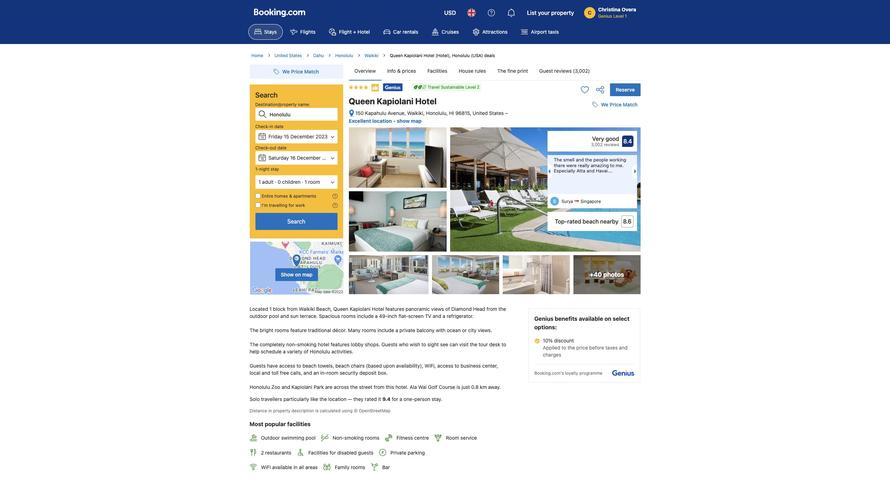 Task type: locate. For each thing, give the bounding box(es) containing it.
1 horizontal spatial &
[[397, 68, 401, 74]]

0 vertical spatial map
[[411, 118, 422, 124]]

features
[[386, 307, 405, 313], [331, 342, 350, 348]]

1 horizontal spatial of
[[446, 307, 450, 313]]

from up sun
[[287, 307, 298, 313]]

room inside located 1 block from waikiki beach, queen kapiolani hotel features panoramic views of diamond head from the outdoor pool and sun terrace. spacious rooms include a 49-inch flat-screen tv and a refrigerator. the bright rooms feature traditional décor. many rooms include a private balcony with ocean or city views. the completely non-smoking hotel features lobby shops. guests who wish to sight see can visit the tour desk to help schedule a variety of honolulu activities. guests have access to beach towels, beach chairs (based upon availability), wifi, access to business center, local and toll free calls, and an in-room security deposit box. honolulu zoo and kapiolani park are across the street from this hotel. ala wai golf course is just 0.8 km away.
[[327, 371, 339, 377]]

states left –
[[489, 110, 504, 116]]

avenue,
[[388, 110, 406, 116]]

rated
[[568, 219, 581, 225], [365, 397, 377, 403]]

price down reserve button
[[610, 102, 622, 108]]

kapiolani up particularly
[[292, 385, 313, 391]]

0 horizontal spatial for
[[289, 203, 294, 208]]

map down waikiki,
[[411, 118, 422, 124]]

and left toll
[[262, 371, 270, 377]]

top-rated beach nearby element
[[551, 218, 619, 226]]

1 vertical spatial search
[[288, 219, 305, 225]]

check- for out
[[255, 145, 270, 151]]

0 vertical spatial &
[[397, 68, 401, 74]]

a left one-
[[400, 397, 402, 403]]

have
[[267, 363, 278, 369]]

0 horizontal spatial 15
[[261, 136, 264, 140]]

hotel left the (hotel),
[[424, 53, 435, 58]]

& right homes
[[289, 194, 292, 199]]

0 horizontal spatial include
[[357, 314, 374, 320]]

access right wifi,
[[438, 363, 454, 369]]

0 horizontal spatial features
[[331, 342, 350, 348]]

a left private
[[396, 328, 398, 334]]

hotel up 49-
[[372, 307, 384, 313]]

disabled
[[337, 450, 357, 456]]

0 vertical spatial 2023
[[316, 134, 328, 140]]

1 vertical spatial guests
[[250, 363, 266, 369]]

travel sustainable level 2
[[428, 85, 480, 90]]

room inside dropdown button
[[308, 179, 320, 185]]

to up calls,
[[297, 363, 301, 369]]

from right head
[[487, 307, 498, 313]]

december for 15
[[291, 134, 314, 140]]

15 down 'check-in date'
[[261, 136, 264, 140]]

1 vertical spatial we price match
[[601, 102, 638, 108]]

entire homes & apartments
[[262, 194, 316, 199]]

location down kapahulu
[[373, 118, 392, 124]]

include down 49-
[[378, 328, 394, 334]]

in up friday
[[270, 124, 274, 129]]

me.
[[616, 163, 624, 168]]

the down discount
[[568, 345, 575, 351]]

1 vertical spatial facilities
[[309, 450, 328, 456]]

1 vertical spatial reviews
[[604, 142, 620, 148]]

terrace.
[[300, 314, 318, 320]]

local
[[250, 371, 260, 377]]

price
[[291, 69, 303, 75], [610, 102, 622, 108]]

guests left "who"
[[382, 342, 398, 348]]

atta
[[577, 168, 586, 174]]

to left 'me.'
[[610, 163, 615, 168]]

hotel inside located 1 block from waikiki beach, queen kapiolani hotel features panoramic views of diamond head from the outdoor pool and sun terrace. spacious rooms include a 49-inch flat-screen tv and a refrigerator. the bright rooms feature traditional décor. many rooms include a private balcony with ocean or city views. the completely non-smoking hotel features lobby shops. guests who wish to sight see can visit the tour desk to help schedule a variety of honolulu activities. guests have access to beach towels, beach chairs (based upon availability), wifi, access to business center, local and toll free calls, and an in-room security deposit box. honolulu zoo and kapiolani park are across the street from this hotel. ala wai golf course is just 0.8 km away.
[[372, 307, 384, 313]]

· right children
[[302, 179, 303, 185]]

room up apartments
[[308, 179, 320, 185]]

1 horizontal spatial reviews
[[604, 142, 620, 148]]

0 horizontal spatial waikiki
[[299, 307, 315, 313]]

queen up info
[[390, 53, 403, 58]]

0 vertical spatial property
[[552, 10, 574, 16]]

the left people on the top right
[[585, 157, 592, 163]]

united
[[275, 53, 288, 58], [473, 110, 488, 116]]

+
[[353, 29, 356, 35]]

queen up spacious
[[333, 307, 349, 313]]

0 horizontal spatial access
[[279, 363, 295, 369]]

0 vertical spatial available
[[579, 316, 603, 323]]

0 vertical spatial price
[[291, 69, 303, 75]]

december up saturday 16 december 2023
[[291, 134, 314, 140]]

december
[[291, 134, 314, 140], [297, 155, 321, 161]]

price for bottom we price match dropdown button
[[610, 102, 622, 108]]

0 horizontal spatial united
[[275, 53, 288, 58]]

excellent
[[349, 118, 371, 124]]

is down like
[[316, 409, 319, 414]]

list your property link
[[523, 4, 579, 21]]

0 vertical spatial we price match button
[[271, 65, 322, 78]]

0 horizontal spatial 2
[[261, 450, 264, 456]]

smoking up disabled
[[345, 436, 364, 442]]

wish
[[410, 342, 420, 348]]

pool down block
[[269, 314, 279, 320]]

away.
[[488, 385, 501, 391]]

1 horizontal spatial genius
[[599, 14, 612, 19]]

and inside 10% discount applied to the price before taxes and charges
[[619, 345, 628, 351]]

1 vertical spatial features
[[331, 342, 350, 348]]

access up free at the bottom of the page
[[279, 363, 295, 369]]

check- down friday
[[255, 145, 270, 151]]

pool right swimming
[[306, 436, 316, 442]]

location
[[373, 118, 392, 124], [328, 397, 347, 403]]

beach left nearby
[[583, 219, 599, 225]]

guests up local
[[250, 363, 266, 369]]

ala
[[410, 385, 417, 391]]

and right zoo
[[282, 385, 290, 391]]

facilities up areas
[[309, 450, 328, 456]]

0 vertical spatial rated
[[568, 219, 581, 225]]

waikiki up overview
[[365, 53, 379, 58]]

0 horizontal spatial queen
[[333, 307, 349, 313]]

top-
[[555, 219, 568, 225]]

queen inside located 1 block from waikiki beach, queen kapiolani hotel features panoramic views of diamond head from the outdoor pool and sun terrace. spacious rooms include a 49-inch flat-screen tv and a refrigerator. the bright rooms feature traditional décor. many rooms include a private balcony with ocean or city views. the completely non-smoking hotel features lobby shops. guests who wish to sight see can visit the tour desk to help schedule a variety of honolulu activities. guests have access to beach towels, beach chairs (based upon availability), wifi, access to business center, local and toll free calls, and an in-room security deposit box. honolulu zoo and kapiolani park are across the street from this hotel. ala wai golf course is just 0.8 km away.
[[333, 307, 349, 313]]

destination/property
[[255, 102, 297, 107]]

1 vertical spatial level
[[466, 85, 476, 90]]

1 horizontal spatial room
[[327, 371, 339, 377]]

the up help
[[250, 342, 259, 348]]

1 horizontal spatial ·
[[302, 179, 303, 185]]

1 access from the left
[[279, 363, 295, 369]]

facilities
[[428, 68, 448, 74], [309, 450, 328, 456]]

the
[[585, 157, 592, 163], [499, 307, 506, 313], [470, 342, 478, 348], [568, 345, 575, 351], [350, 385, 358, 391], [320, 397, 327, 403]]

from left this
[[374, 385, 385, 391]]

match inside search section
[[304, 69, 319, 75]]

outdoor swimming pool
[[261, 436, 316, 442]]

activities.
[[332, 349, 354, 355]]

to left business
[[455, 363, 460, 369]]

–
[[505, 110, 508, 116]]

golf
[[428, 385, 438, 391]]

price for we price match dropdown button in search section
[[291, 69, 303, 75]]

1 vertical spatial map
[[302, 272, 313, 278]]

2 down the rules
[[477, 85, 480, 90]]

price inside search section
[[291, 69, 303, 75]]

0 horizontal spatial is
[[316, 409, 319, 414]]

km
[[480, 385, 487, 391]]

beach up the security on the bottom left of page
[[336, 363, 350, 369]]

2023 for friday 15 december 2023
[[316, 134, 328, 140]]

0 vertical spatial reviews
[[555, 68, 572, 74]]

1 vertical spatial united
[[473, 110, 488, 116]]

0 vertical spatial check-
[[255, 124, 270, 129]]

of right variety
[[304, 349, 309, 355]]

rules
[[475, 68, 486, 74]]

1 horizontal spatial price
[[610, 102, 622, 108]]

0 horizontal spatial room
[[308, 179, 320, 185]]

zoo
[[271, 385, 280, 391]]

box.
[[378, 371, 388, 377]]

available down restaurants
[[272, 465, 292, 471]]

1 vertical spatial date
[[278, 145, 287, 151]]

location inside 150 kapahulu avenue, waikiki, honolulu, hi 96815, united states – excellent location - show map
[[373, 118, 392, 124]]

amazing
[[591, 163, 609, 168]]

pool inside located 1 block from waikiki beach, queen kapiolani hotel features panoramic views of diamond head from the outdoor pool and sun terrace. spacious rooms include a 49-inch flat-screen tv and a refrigerator. the bright rooms feature traditional décor. many rooms include a private balcony with ocean or city views. the completely non-smoking hotel features lobby shops. guests who wish to sight see can visit the tour desk to help schedule a variety of honolulu activities. guests have access to beach towels, beach chairs (based upon availability), wifi, access to business center, local and toll free calls, and an in-room security deposit box. honolulu zoo and kapiolani park are across the street from this hotel. ala wai golf course is just 0.8 km away.
[[269, 314, 279, 320]]

0 vertical spatial we price match
[[282, 69, 319, 75]]

1 horizontal spatial queen
[[349, 96, 375, 106]]

room
[[308, 179, 320, 185], [327, 371, 339, 377]]

on right show
[[295, 272, 301, 278]]

in left all
[[294, 465, 298, 471]]

i'm
[[262, 203, 268, 208]]

0 horizontal spatial level
[[466, 85, 476, 90]]

description
[[292, 409, 314, 414]]

1 vertical spatial states
[[489, 110, 504, 116]]

property right your
[[552, 10, 574, 16]]

1 down overa
[[625, 14, 627, 19]]

1 vertical spatial waikiki
[[299, 307, 315, 313]]

1 horizontal spatial united
[[473, 110, 488, 116]]

the inside 10% discount applied to the price before taxes and charges
[[568, 345, 575, 351]]

0 vertical spatial we
[[282, 69, 290, 75]]

0 horizontal spatial we
[[282, 69, 290, 75]]

0 vertical spatial waikiki
[[365, 53, 379, 58]]

states
[[289, 53, 302, 58], [489, 110, 504, 116]]

wifi
[[261, 465, 271, 471]]

0 vertical spatial date
[[275, 124, 284, 129]]

reserve
[[616, 87, 635, 93]]

1 horizontal spatial facilities
[[428, 68, 448, 74]]

calculated
[[320, 409, 341, 414]]

queen up 150
[[349, 96, 375, 106]]

property inside list your property link
[[552, 10, 574, 16]]

show
[[397, 118, 410, 124]]

attractions
[[483, 29, 508, 35]]

1 · from the left
[[275, 179, 277, 185]]

travelling
[[269, 203, 288, 208]]

house rules link
[[453, 62, 492, 80]]

1 horizontal spatial states
[[489, 110, 504, 116]]

cruises link
[[426, 24, 465, 40]]

0 horizontal spatial ·
[[275, 179, 277, 185]]

1 horizontal spatial we
[[601, 102, 609, 108]]

0 horizontal spatial &
[[289, 194, 292, 199]]

1 vertical spatial queen
[[349, 96, 375, 106]]

1 vertical spatial check-
[[255, 145, 270, 151]]

we
[[282, 69, 290, 75], [601, 102, 609, 108]]

in for distance
[[269, 409, 272, 414]]

include left 49-
[[357, 314, 374, 320]]

map inside 150 kapahulu avenue, waikiki, honolulu, hi 96815, united states – excellent location - show map
[[411, 118, 422, 124]]

2 check- from the top
[[255, 145, 270, 151]]

1 vertical spatial room
[[327, 371, 339, 377]]

0 horizontal spatial location
[[328, 397, 347, 403]]

0 vertical spatial location
[[373, 118, 392, 124]]

genius down christina
[[599, 14, 612, 19]]

the left the fine
[[498, 68, 506, 74]]

next image
[[634, 170, 639, 174]]

flight
[[339, 29, 352, 35]]

8.6 element
[[622, 216, 634, 228]]

private parking
[[391, 450, 425, 456]]

search inside search button
[[288, 219, 305, 225]]

1 horizontal spatial we price match
[[601, 102, 638, 108]]

click to open map view image
[[349, 109, 354, 118]]

waikiki up terrace.
[[299, 307, 315, 313]]

0 vertical spatial guests
[[382, 342, 398, 348]]

and down the views
[[433, 314, 442, 320]]

for left work
[[289, 203, 294, 208]]

features up inch
[[386, 307, 405, 313]]

queen kapiolani hotel (hotel), honolulu (usa) deals
[[390, 53, 495, 58]]

1 left block
[[270, 307, 272, 313]]

states left oahu
[[289, 53, 302, 58]]

+40 photos link
[[574, 256, 641, 295]]

this
[[386, 385, 394, 391]]

we price match down reserve button
[[601, 102, 638, 108]]

and right taxes
[[619, 345, 628, 351]]

one-
[[404, 397, 415, 403]]

the right like
[[320, 397, 327, 403]]

2023 for saturday 16 december 2023
[[322, 155, 334, 161]]

sustainable
[[441, 85, 464, 90]]

private
[[391, 450, 407, 456]]

from
[[287, 307, 298, 313], [487, 307, 498, 313], [374, 385, 385, 391]]

2 horizontal spatial queen
[[390, 53, 403, 58]]

of right the views
[[446, 307, 450, 313]]

0 horizontal spatial we price match button
[[271, 65, 322, 78]]

calls,
[[291, 371, 302, 377]]

15
[[284, 134, 289, 140], [261, 136, 264, 140]]

1 inside christina overa genius level 1
[[625, 14, 627, 19]]

we'll show you stays where you can have the entire place to yourself image
[[333, 194, 338, 199], [333, 194, 338, 199]]

2 vertical spatial in
[[294, 465, 298, 471]]

reviews right guest
[[555, 68, 572, 74]]

we price match button down united states link
[[271, 65, 322, 78]]

beach up an
[[303, 363, 317, 369]]

1 vertical spatial pool
[[306, 436, 316, 442]]

christina overa genius level 1
[[599, 6, 637, 19]]

search section
[[247, 59, 346, 295]]

facilities down the queen kapiolani hotel (hotel), honolulu (usa) deals link
[[428, 68, 448, 74]]

queen for queen kapiolani hotel (hotel), honolulu (usa) deals
[[390, 53, 403, 58]]

& right info
[[397, 68, 401, 74]]

level down house rules link on the top of page
[[466, 85, 476, 90]]

location left —
[[328, 397, 347, 403]]

block
[[273, 307, 286, 313]]

nearby
[[601, 219, 619, 225]]

1 vertical spatial 2023
[[322, 155, 334, 161]]

150
[[356, 110, 364, 116]]

1 horizontal spatial search
[[288, 219, 305, 225]]

valign  initial image
[[371, 84, 380, 92]]

0 horizontal spatial on
[[295, 272, 301, 278]]

rated left it
[[365, 397, 377, 403]]

waikiki
[[365, 53, 379, 58], [299, 307, 315, 313]]

cruises
[[442, 29, 459, 35]]

1 check- from the top
[[255, 124, 270, 129]]

family rooms
[[335, 465, 365, 471]]

map
[[411, 118, 422, 124], [302, 272, 313, 278]]

rated down surya
[[568, 219, 581, 225]]

level down christina
[[614, 14, 624, 19]]

city
[[468, 328, 477, 334]]

facilities inside "facilities" link
[[428, 68, 448, 74]]

1 horizontal spatial level
[[614, 14, 624, 19]]

0 vertical spatial match
[[304, 69, 319, 75]]

smoking inside located 1 block from waikiki beach, queen kapiolani hotel features panoramic views of diamond head from the outdoor pool and sun terrace. spacious rooms include a 49-inch flat-screen tv and a refrigerator. the bright rooms feature traditional décor. many rooms include a private balcony with ocean or city views. the completely non-smoking hotel features lobby shops. guests who wish to sight see can visit the tour desk to help schedule a variety of honolulu activities. guests have access to beach towels, beach chairs (based upon availability), wifi, access to business center, local and toll free calls, and an in-room security deposit box. honolulu zoo and kapiolani park are across the street from this hotel. ala wai golf course is just 0.8 km away.
[[297, 342, 317, 348]]

1 horizontal spatial 2
[[477, 85, 480, 90]]

security
[[340, 371, 358, 377]]

views.
[[478, 328, 492, 334]]

1 vertical spatial 2
[[261, 450, 264, 456]]

16 up night
[[261, 157, 264, 161]]

0 vertical spatial in
[[270, 124, 274, 129]]

rated inside top-rated beach nearby element
[[568, 219, 581, 225]]

business
[[461, 363, 481, 369]]

hotel up waikiki,
[[415, 96, 437, 106]]

1
[[625, 14, 627, 19], [259, 179, 261, 185], [305, 179, 307, 185], [270, 307, 272, 313]]

16 right saturday
[[290, 155, 296, 161]]

traditional
[[308, 328, 331, 334]]

match down 'oahu' link
[[304, 69, 319, 75]]

people
[[594, 157, 608, 163]]

1 vertical spatial price
[[610, 102, 622, 108]]

features up activities.
[[331, 342, 350, 348]]

if you select this option, we'll show you popular business travel features like breakfast, wifi and free parking. image
[[333, 203, 338, 208], [333, 203, 338, 208]]

date for check-in date
[[275, 124, 284, 129]]

genius inside christina overa genius level 1
[[599, 14, 612, 19]]

1 inside located 1 block from waikiki beach, queen kapiolani hotel features panoramic views of diamond head from the outdoor pool and sun terrace. spacious rooms include a 49-inch flat-screen tv and a refrigerator. the bright rooms feature traditional décor. many rooms include a private balcony with ocean or city views. the completely non-smoking hotel features lobby shops. guests who wish to sight see can visit the tour desk to help schedule a variety of honolulu activities. guests have access to beach towels, beach chairs (based upon availability), wifi, access to business center, local and toll free calls, and an in-room security deposit box. honolulu zoo and kapiolani park are across the street from this hotel. ala wai golf course is just 0.8 km away.
[[270, 307, 272, 313]]

0 horizontal spatial genius
[[535, 316, 554, 323]]

1 vertical spatial for
[[392, 397, 398, 403]]

using
[[342, 409, 353, 414]]

1 horizontal spatial include
[[378, 328, 394, 334]]

0 horizontal spatial smoking
[[297, 342, 317, 348]]

we price match button down reserve button
[[590, 99, 641, 111]]

sight
[[428, 342, 439, 348]]

1 horizontal spatial guests
[[382, 342, 398, 348]]

0 vertical spatial is
[[457, 385, 461, 391]]

date right out at left top
[[278, 145, 287, 151]]

your account menu christina overa genius level 1 element
[[584, 3, 639, 20]]

is left just
[[457, 385, 461, 391]]

1 horizontal spatial features
[[386, 307, 405, 313]]

property
[[552, 10, 574, 16], [273, 409, 291, 414]]

top-rated beach nearby
[[555, 219, 619, 225]]

2 vertical spatial for
[[330, 450, 336, 456]]

2023
[[316, 134, 328, 140], [322, 155, 334, 161]]

2 access from the left
[[438, 363, 454, 369]]

adult
[[262, 179, 274, 185]]

info & prices
[[387, 68, 416, 74]]

0 horizontal spatial pool
[[269, 314, 279, 320]]

prices
[[402, 68, 416, 74]]

guests
[[358, 450, 374, 456]]

beach
[[583, 219, 599, 225], [303, 363, 317, 369], [336, 363, 350, 369]]

1 horizontal spatial smoking
[[345, 436, 364, 442]]

facilities for facilities
[[428, 68, 448, 74]]

in inside search section
[[270, 124, 274, 129]]

hotel.
[[396, 385, 409, 391]]

towels,
[[318, 363, 334, 369]]

available right benefits
[[579, 316, 603, 323]]

hotel right "+"
[[358, 29, 370, 35]]

1 horizontal spatial access
[[438, 363, 454, 369]]



Task type: vqa. For each thing, say whether or not it's contained in the screenshot.
sun
yes



Task type: describe. For each thing, give the bounding box(es) containing it.
we inside search section
[[282, 69, 290, 75]]

2 horizontal spatial from
[[487, 307, 498, 313]]

the left bright
[[250, 328, 259, 334]]

kapiolani up avenue,
[[377, 96, 414, 106]]

non-smoking rooms
[[333, 436, 380, 442]]

distance in property description is calculated using © openstreetmap
[[250, 409, 391, 414]]

1 left the adult
[[259, 179, 261, 185]]

fitness
[[397, 436, 413, 442]]

info
[[387, 68, 396, 74]]

really
[[578, 163, 590, 168]]

balcony
[[417, 328, 435, 334]]

to right desk
[[502, 342, 507, 348]]

1 horizontal spatial 16
[[290, 155, 296, 161]]

service
[[461, 436, 477, 442]]

with
[[436, 328, 446, 334]]

guest reviews (3,002) link
[[534, 62, 596, 80]]

airport taxis
[[531, 29, 559, 35]]

taxes
[[606, 345, 618, 351]]

center,
[[482, 363, 498, 369]]

feature
[[291, 328, 307, 334]]

schedule
[[261, 349, 282, 355]]

3,002
[[591, 142, 603, 148]]

solo travellers particularly like the location — they rated it 9.4 for a one-person stay.
[[250, 397, 442, 403]]

and right atta
[[587, 168, 595, 174]]

honolulu up solo
[[250, 385, 270, 391]]

rooms right family
[[351, 465, 365, 471]]

kapiolani up many
[[350, 307, 371, 313]]

work
[[296, 203, 305, 208]]

options:
[[535, 325, 557, 331]]

1 vertical spatial location
[[328, 397, 347, 403]]

honolulu link
[[335, 53, 353, 59]]

0 vertical spatial 2
[[477, 85, 480, 90]]

previous image
[[546, 170, 551, 174]]

queen for queen kapiolani hotel
[[349, 96, 375, 106]]

like
[[311, 397, 318, 403]]

honolulu left (usa)
[[452, 53, 470, 58]]

1 horizontal spatial waikiki
[[365, 53, 379, 58]]

2 horizontal spatial for
[[392, 397, 398, 403]]

lobby
[[351, 342, 364, 348]]

1 adult · 0 children · 1 room button
[[255, 176, 338, 189]]

c
[[588, 10, 592, 16]]

décor.
[[333, 328, 347, 334]]

property for in
[[273, 409, 291, 414]]

facilities for facilities for disabled guests
[[309, 450, 328, 456]]

states inside 150 kapahulu avenue, waikiki, honolulu, hi 96815, united states – excellent location - show map
[[489, 110, 504, 116]]

wifi available in all areas
[[261, 465, 318, 471]]

hotel for queen kapiolani hotel
[[415, 96, 437, 106]]

located 1 block from waikiki beach, queen kapiolani hotel features panoramic views of diamond head from the outdoor pool and sun terrace. spacious rooms include a 49-inch flat-screen tv and a refrigerator. the bright rooms feature traditional décor. many rooms include a private balcony with ocean or city views. the completely non-smoking hotel features lobby shops. guests who wish to sight see can visit the tour desk to help schedule a variety of honolulu activities. guests have access to beach towels, beach chairs (based upon availability), wifi, access to business center, local and toll free calls, and an in-room security deposit box. honolulu zoo and kapiolani park are across the street from this hotel. ala wai golf course is just 0.8 km away.
[[250, 307, 508, 391]]

+40 photos
[[590, 271, 624, 279]]

1 horizontal spatial from
[[374, 385, 385, 391]]

homes
[[275, 194, 288, 199]]

ocean
[[447, 328, 461, 334]]

booking.com image
[[254, 9, 305, 17]]

1 vertical spatial we
[[601, 102, 609, 108]]

or
[[462, 328, 467, 334]]

openstreetmap
[[359, 409, 391, 414]]

hotel for flight + hotel
[[358, 29, 370, 35]]

december for 16
[[297, 155, 321, 161]]

in for check-
[[270, 124, 274, 129]]

to inside the smell and the people working there were really amazing to me. especially atta and havai….
[[610, 163, 615, 168]]

0
[[278, 179, 281, 185]]

travellers
[[261, 397, 282, 403]]

honolulu down flight
[[335, 53, 353, 58]]

across
[[334, 385, 349, 391]]

is inside located 1 block from waikiki beach, queen kapiolani hotel features panoramic views of diamond head from the outdoor pool and sun terrace. spacious rooms include a 49-inch flat-screen tv and a refrigerator. the bright rooms feature traditional décor. many rooms include a private balcony with ocean or city views. the completely non-smoking hotel features lobby shops. guests who wish to sight see can visit the tour desk to help schedule a variety of honolulu activities. guests have access to beach towels, beach chairs (based upon availability), wifi, access to business center, local and toll free calls, and an in-room security deposit box. honolulu zoo and kapiolani park are across the street from this hotel. ala wai golf course is just 0.8 km away.
[[457, 385, 461, 391]]

hotel
[[318, 342, 330, 348]]

0 horizontal spatial beach
[[303, 363, 317, 369]]

stay
[[271, 167, 279, 172]]

0 vertical spatial features
[[386, 307, 405, 313]]

beach,
[[316, 307, 332, 313]]

list your property
[[527, 10, 574, 16]]

airport
[[531, 29, 547, 35]]

0 vertical spatial united
[[275, 53, 288, 58]]

chairs
[[351, 363, 365, 369]]

0 vertical spatial of
[[446, 307, 450, 313]]

0 horizontal spatial reviews
[[555, 68, 572, 74]]

1-
[[255, 167, 259, 172]]

the inside the fine print link
[[498, 68, 506, 74]]

are
[[325, 385, 333, 391]]

level inside christina overa genius level 1
[[614, 14, 624, 19]]

swimming
[[281, 436, 304, 442]]

kapiolani up "prices"
[[404, 53, 423, 58]]

a left 49-
[[375, 314, 378, 320]]

queen kapiolani hotel (hotel), honolulu (usa) deals link
[[390, 53, 495, 58]]

1-night stay
[[255, 167, 279, 172]]

check- for in
[[255, 124, 270, 129]]

the right head
[[499, 307, 506, 313]]

2 horizontal spatial beach
[[583, 219, 599, 225]]

0 horizontal spatial from
[[287, 307, 298, 313]]

the left tour
[[470, 342, 478, 348]]

apartments
[[294, 194, 316, 199]]

and left an
[[304, 371, 312, 377]]

8.6
[[623, 219, 632, 225]]

150 kapahulu avenue, waikiki, honolulu, hi 96815, united states – excellent location - show map
[[349, 110, 508, 124]]

reviews inside very good 3,002 reviews
[[604, 142, 620, 148]]

0 vertical spatial states
[[289, 53, 302, 58]]

they
[[354, 397, 364, 403]]

see
[[440, 342, 449, 348]]

attractions link
[[467, 24, 514, 40]]

united inside 150 kapahulu avenue, waikiki, honolulu, hi 96815, united states – excellent location - show map
[[473, 110, 488, 116]]

print
[[518, 68, 528, 74]]

deals
[[485, 53, 495, 58]]

Where are you going? field
[[267, 108, 338, 121]]

honolulu down hotel on the bottom left
[[310, 349, 330, 355]]

home
[[252, 53, 263, 58]]

1 horizontal spatial beach
[[336, 363, 350, 369]]

to right wish
[[422, 342, 426, 348]]

loyalty
[[565, 371, 579, 377]]

smell
[[564, 157, 575, 163]]

1 horizontal spatial 15
[[284, 134, 289, 140]]

genius inside genius benefits available on select options:
[[535, 316, 554, 323]]

0 horizontal spatial guests
[[250, 363, 266, 369]]

non-
[[333, 436, 345, 442]]

property for your
[[552, 10, 574, 16]]

there
[[554, 163, 565, 168]]

the inside the smell and the people working there were really amazing to me. especially atta and havai….
[[585, 157, 592, 163]]

discount
[[554, 338, 574, 344]]

map inside search section
[[302, 272, 313, 278]]

9.4
[[383, 397, 391, 403]]

2 · from the left
[[302, 179, 303, 185]]

tour
[[479, 342, 488, 348]]

outdoor
[[250, 314, 268, 320]]

destination/property name:
[[255, 102, 310, 107]]

on inside search section
[[295, 272, 301, 278]]

car
[[393, 29, 401, 35]]

0 vertical spatial include
[[357, 314, 374, 320]]

head
[[473, 307, 486, 313]]

christina
[[599, 6, 621, 12]]

room
[[446, 436, 459, 442]]

1 horizontal spatial match
[[623, 102, 638, 108]]

info & prices link
[[382, 62, 422, 80]]

facilities link
[[422, 62, 453, 80]]

on inside genius benefits available on select options:
[[605, 316, 612, 323]]

1 vertical spatial we price match button
[[590, 99, 641, 111]]

we price match button inside search section
[[271, 65, 322, 78]]

show
[[281, 272, 294, 278]]

1 up apartments
[[305, 179, 307, 185]]

0 horizontal spatial 16
[[261, 157, 264, 161]]

1 horizontal spatial for
[[330, 450, 336, 456]]

the left street
[[350, 385, 358, 391]]

0 horizontal spatial rated
[[365, 397, 377, 403]]

refrigerator.
[[447, 314, 474, 320]]

waikiki inside located 1 block from waikiki beach, queen kapiolani hotel features panoramic views of diamond head from the outdoor pool and sun terrace. spacious rooms include a 49-inch flat-screen tv and a refrigerator. the bright rooms feature traditional décor. many rooms include a private balcony with ocean or city views. the completely non-smoking hotel features lobby shops. guests who wish to sight see can visit the tour desk to help schedule a variety of honolulu activities. guests have access to beach towels, beach chairs (based upon availability), wifi, access to business center, local and toll free calls, and an in-room security deposit box. honolulu zoo and kapiolani park are across the street from this hotel. ala wai golf course is just 0.8 km away.
[[299, 307, 315, 313]]

hotel for queen kapiolani hotel (hotel), honolulu (usa) deals
[[424, 53, 435, 58]]

the fine print link
[[492, 62, 534, 80]]

we price match inside search section
[[282, 69, 319, 75]]

date for check-out date
[[278, 145, 287, 151]]

rooms up many
[[342, 314, 356, 320]]

scored 8.4 element
[[622, 136, 634, 147]]

surya
[[562, 199, 573, 204]]

and right smell
[[576, 157, 584, 163]]

rooms up shops.
[[362, 328, 376, 334]]

and down block
[[280, 314, 289, 320]]

for inside search section
[[289, 203, 294, 208]]

help
[[250, 349, 260, 355]]

reserve button
[[611, 84, 641, 96]]

a down the views
[[443, 314, 446, 320]]

usd
[[444, 10, 456, 16]]

your
[[538, 10, 550, 16]]

before
[[590, 345, 604, 351]]

to inside 10% discount applied to the price before taxes and charges
[[562, 345, 567, 351]]

rooms up guests
[[365, 436, 380, 442]]

the inside the smell and the people working there were really amazing to me. especially atta and havai….
[[554, 157, 562, 163]]

non-
[[286, 342, 297, 348]]

a left variety
[[283, 349, 286, 355]]

1 vertical spatial of
[[304, 349, 309, 355]]

rooms right bright
[[275, 328, 289, 334]]

house
[[459, 68, 474, 74]]

& inside search section
[[289, 194, 292, 199]]

1 vertical spatial smoking
[[345, 436, 364, 442]]

+40
[[590, 271, 602, 279]]

charges
[[543, 352, 562, 358]]

diamond
[[452, 307, 472, 313]]

1 vertical spatial available
[[272, 465, 292, 471]]

fine
[[508, 68, 516, 74]]

available inside genius benefits available on select options:
[[579, 316, 603, 323]]

49-
[[379, 314, 388, 320]]

0 vertical spatial search
[[255, 91, 278, 99]]

deposit
[[360, 371, 377, 377]]

rated very good element
[[551, 135, 620, 143]]



